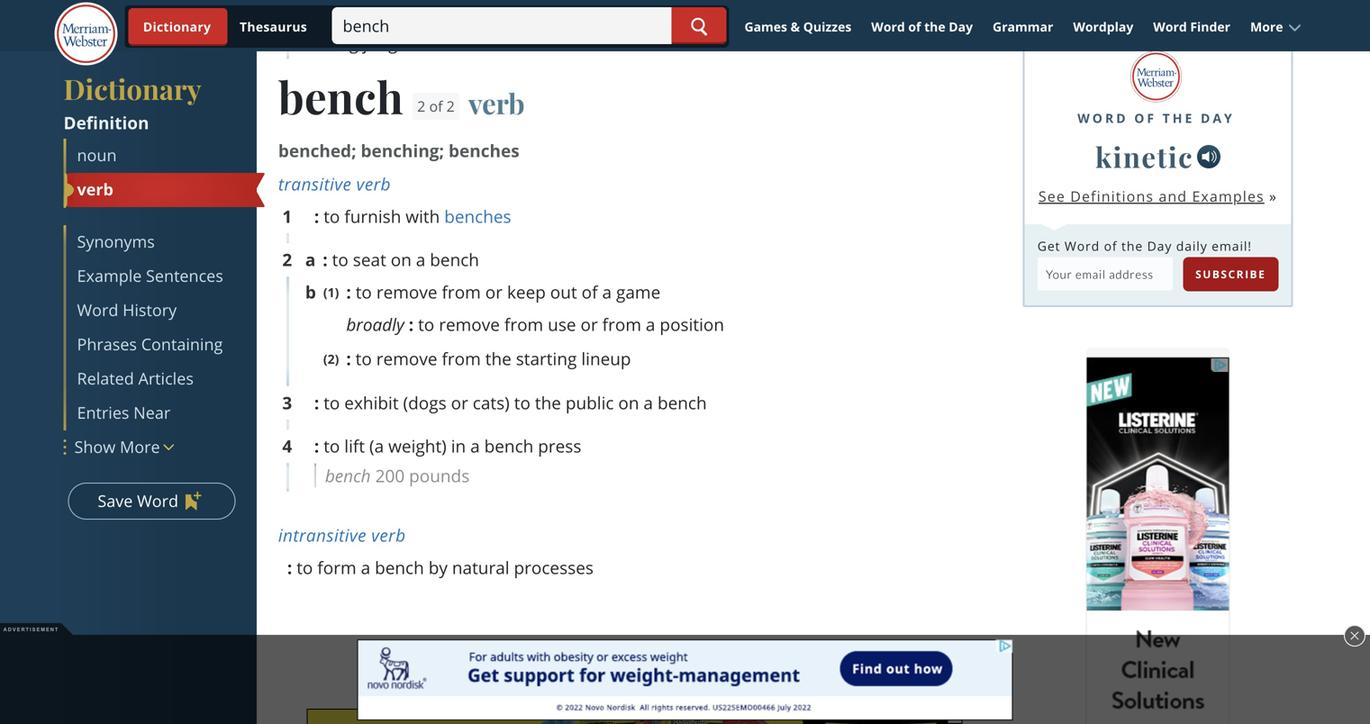 Task type: describe. For each thing, give the bounding box(es) containing it.
examples
[[1193, 187, 1265, 206]]

search word image
[[691, 17, 708, 36]]

furnish
[[345, 205, 401, 228]]

verb up furnish
[[357, 172, 391, 196]]

intransitive verb : to form a bench by natural processes
[[278, 524, 594, 580]]

game
[[616, 280, 661, 304]]

noun link
[[66, 139, 254, 173]]

a up being
[[324, 6, 333, 29]]

to left "lift"
[[324, 434, 340, 458]]

word of the day for rightmost word of the day link
[[1078, 109, 1235, 127]]

0 vertical spatial word of the day link
[[864, 11, 982, 43]]

bench down : to exhibit (dogs or cats) to the public on a bench
[[485, 434, 534, 458]]

dogs
[[622, 6, 661, 29]]

of up "kinetic" link
[[1135, 109, 1157, 127]]

2 horizontal spatial day
[[1201, 109, 1235, 127]]

form
[[318, 556, 357, 580]]

starting
[[516, 347, 577, 370]]

natural
[[452, 556, 510, 580]]

press
[[538, 434, 582, 458]]

a right public
[[644, 391, 653, 415]]

platform
[[472, 6, 541, 29]]

get word of the day daily email!
[[1038, 238, 1253, 255]]

or left keep
[[486, 280, 503, 304]]

bench down being
[[278, 67, 404, 126]]

3
[[282, 391, 292, 415]]

from down keep
[[505, 313, 544, 336]]

get
[[1038, 238, 1061, 255]]

merriam webster image
[[1131, 51, 1183, 102]]

show more button
[[64, 431, 254, 465]]

sentences
[[146, 265, 223, 287]]

from up cats)
[[442, 347, 481, 370]]

(2)
[[323, 351, 339, 368]]

the up cats)
[[486, 347, 512, 370]]

4
[[282, 434, 292, 458]]

judged
[[363, 31, 418, 55]]

more button
[[1243, 11, 1311, 43]]

definition
[[64, 111, 149, 134]]

(2) : to remove from the starting lineup
[[323, 347, 631, 370]]

finder
[[1191, 18, 1231, 35]]

cats
[[687, 6, 719, 29]]

or inside "a compartmented platform on which dogs or cats are kept at a show when not being judged"
[[665, 6, 683, 29]]

the left public
[[535, 391, 561, 415]]

a compartmented platform on which dogs or cats are kept at a show when not being judged
[[314, 6, 950, 55]]

processes
[[514, 556, 594, 580]]

0 horizontal spatial on
[[391, 248, 412, 271]]

word up kinetic
[[1078, 109, 1129, 127]]

2 vertical spatial on
[[619, 391, 639, 415]]

word right show
[[872, 18, 906, 35]]

200
[[375, 464, 405, 488]]

b
[[305, 280, 316, 304]]

are
[[723, 6, 749, 29]]

b (1) : to remove from or keep out of a game broadly : to remove from use or from a position
[[305, 280, 725, 336]]

0 horizontal spatial verb link
[[64, 173, 265, 207]]

1 horizontal spatial day
[[1148, 238, 1173, 255]]

containing
[[141, 333, 223, 356]]

word of the day for topmost word of the day link
[[872, 18, 973, 35]]

pounds
[[409, 464, 470, 488]]

dictionary definition
[[64, 70, 201, 134]]

1 ; from the left
[[352, 139, 357, 162]]

with
[[406, 205, 440, 228]]

: to lift (a weight) in a bench press
[[314, 434, 582, 458]]

example sentences
[[77, 265, 223, 287]]

synonyms
[[77, 231, 155, 253]]

1
[[282, 205, 292, 228]]

related articles
[[77, 368, 194, 390]]

bench down "lift"
[[325, 464, 371, 488]]

dictionary link
[[64, 69, 265, 108]]

to down transitive verb link
[[324, 205, 340, 228]]

example
[[77, 265, 142, 287]]

save word button
[[68, 483, 236, 520]]

2 ; from the left
[[439, 139, 444, 162]]

to right broadly
[[418, 313, 435, 336]]

to left "seat"
[[332, 248, 349, 271]]

out
[[551, 280, 577, 304]]

articles
[[138, 368, 194, 390]]

definitions
[[1071, 187, 1155, 206]]

1 horizontal spatial word of the day link
[[1078, 100, 1235, 127]]

show
[[827, 6, 870, 29]]

toggle search dictionary/thesaurus image
[[129, 8, 228, 46]]

more
[[120, 436, 160, 458]]

&
[[791, 18, 801, 35]]

of left not
[[909, 18, 922, 35]]

»
[[1270, 187, 1278, 206]]

example sentences link
[[66, 260, 254, 294]]

: to exhibit (dogs or cats) to the public on a bench
[[314, 391, 707, 415]]

: inside intransitive verb : to form a bench by natural processes
[[287, 556, 292, 580]]

to right cats)
[[514, 391, 531, 415]]

the up subscribe to word of the day text field
[[1122, 238, 1144, 255]]

: up being
[[314, 6, 324, 29]]

daily
[[1177, 238, 1208, 255]]

transitive verb
[[278, 172, 391, 196]]

at
[[793, 6, 809, 29]]

games
[[745, 18, 788, 35]]

grammar link
[[985, 11, 1062, 43]]

listen to the pronunciation of kinetic image
[[1198, 145, 1221, 168]]

(1)
[[323, 284, 339, 301]]

benching
[[361, 139, 439, 162]]

wordplay link
[[1066, 11, 1142, 43]]

when
[[874, 6, 918, 29]]

phrases
[[77, 333, 137, 356]]

public
[[566, 391, 614, 415]]

to left exhibit
[[324, 391, 340, 415]]

more
[[1251, 18, 1284, 35]]

see definitions and examples »
[[1039, 187, 1278, 206]]

grammar
[[993, 18, 1054, 35]]

of up benching
[[429, 96, 443, 116]]

see definitions and examples link
[[1039, 187, 1265, 206]]

word right get
[[1065, 238, 1101, 255]]

verb inside intransitive verb : to form a bench by natural processes
[[372, 524, 406, 547]]

games & quizzes link
[[737, 11, 860, 43]]

near
[[134, 402, 171, 424]]

Subscribe to Word of the Day text field
[[1038, 257, 1174, 291]]



Task type: locate. For each thing, give the bounding box(es) containing it.
see
[[1039, 187, 1066, 206]]

by
[[429, 556, 448, 580]]

2 up benched ; benching ; benches
[[447, 96, 455, 116]]

Search search field
[[332, 7, 727, 44]]

a right in on the bottom
[[471, 434, 480, 458]]

to inside intransitive verb : to form a bench by natural processes
[[297, 556, 313, 580]]

merriam-webster logo link
[[55, 2, 118, 67]]

: right 3
[[314, 391, 319, 415]]

0 horizontal spatial ;
[[352, 139, 357, 162]]

verb
[[469, 84, 525, 122], [357, 172, 391, 196], [77, 178, 114, 201], [372, 524, 406, 547]]

in
[[451, 434, 466, 458]]

weight)
[[389, 434, 447, 458]]

6
[[282, 6, 292, 29]]

being
[[314, 31, 359, 55]]

0 vertical spatial verb link
[[469, 84, 525, 122]]

verb link up synonyms link
[[64, 173, 265, 207]]

bench 200 pounds
[[325, 464, 470, 488]]

a down "game"
[[646, 313, 656, 336]]

day up listen to the pronunciation of kinetic "image"
[[1201, 109, 1235, 127]]

2 up benching
[[417, 96, 426, 116]]

the right when
[[925, 18, 946, 35]]

benches for : to furnish with benches
[[445, 205, 512, 228]]

word inside 'word history' link
[[77, 299, 118, 321]]

of right out
[[582, 280, 598, 304]]

benches right with
[[445, 205, 512, 228]]

1 horizontal spatial advertisement region
[[1087, 357, 1231, 725]]

a right form
[[361, 556, 371, 580]]

history
[[123, 299, 177, 321]]

word inside save word dropdown button
[[137, 490, 178, 512]]

2 down "1" at the left
[[282, 248, 292, 271]]

noun
[[77, 144, 117, 166]]

benches down 2 of 2
[[449, 139, 520, 162]]

0 vertical spatial remove
[[377, 280, 438, 304]]

(dogs
[[403, 391, 447, 415]]

the down merriam webster image
[[1163, 109, 1195, 127]]

to right (2)
[[356, 347, 372, 370]]

verb right 2 of 2
[[469, 84, 525, 122]]

to left form
[[297, 556, 313, 580]]

of
[[909, 18, 922, 35], [429, 96, 443, 116], [1135, 109, 1157, 127], [1105, 238, 1118, 255], [582, 280, 598, 304]]

seat
[[353, 248, 386, 271]]

: right (1)
[[346, 280, 351, 304]]

benches for benched ; benching ; benches
[[449, 139, 520, 162]]

0 vertical spatial day
[[949, 18, 973, 35]]

intransitive
[[278, 524, 367, 547]]

0 horizontal spatial 2
[[282, 248, 292, 271]]

exhibit
[[345, 391, 399, 415]]

2 vertical spatial remove
[[377, 347, 438, 370]]

or left search word image
[[665, 6, 683, 29]]

on inside "a compartmented platform on which dogs or cats are kept at a show when not being judged"
[[546, 6, 567, 29]]

day left grammar
[[949, 18, 973, 35]]

benched ; benching ; benches
[[278, 139, 520, 162]]

to right (1)
[[356, 280, 372, 304]]

on right "seat"
[[391, 248, 412, 271]]

2 horizontal spatial 2
[[447, 96, 455, 116]]

1 vertical spatial on
[[391, 248, 412, 271]]

: right broadly
[[409, 313, 414, 336]]

word up the phrases
[[77, 299, 118, 321]]

a : to seat on a bench
[[305, 248, 479, 271]]

1 vertical spatial day
[[1201, 109, 1235, 127]]

phrases containing
[[77, 333, 223, 356]]

lift
[[345, 434, 365, 458]]

0 vertical spatial on
[[546, 6, 567, 29]]

: right "4"
[[314, 434, 319, 458]]

1 horizontal spatial ;
[[439, 139, 444, 162]]

1 vertical spatial remove
[[439, 313, 500, 336]]

a right at
[[813, 6, 823, 29]]

broadly
[[346, 313, 405, 336]]

word finder
[[1154, 18, 1231, 35]]

kinetic
[[1096, 138, 1194, 175]]

remove up (2) : to remove from the starting lineup
[[439, 313, 500, 336]]

a left "game"
[[602, 280, 612, 304]]

1 horizontal spatial 2
[[417, 96, 426, 116]]

advertisement link
[[0, 624, 73, 635]]

: right "1" at the left
[[314, 205, 319, 228]]

bench left by
[[375, 556, 424, 580]]

of up subscribe to word of the day text field
[[1105, 238, 1118, 255]]

: right (2)
[[346, 347, 351, 370]]

word of the day up kinetic
[[1078, 109, 1235, 127]]

entries
[[77, 402, 129, 424]]

a inside intransitive verb : to form a bench by natural processes
[[361, 556, 371, 580]]

2 horizontal spatial on
[[619, 391, 639, 415]]

related
[[77, 368, 134, 390]]

not
[[923, 6, 950, 29]]

word right save
[[137, 490, 178, 512]]

synonyms link
[[66, 225, 254, 260]]

show more
[[74, 436, 160, 458]]

0 vertical spatial word of the day
[[872, 18, 973, 35]]

benches link
[[445, 205, 512, 228]]

bench down position
[[658, 391, 707, 415]]

benched
[[278, 139, 352, 162]]

position
[[660, 313, 725, 336]]

related articles link
[[66, 362, 254, 397]]

word inside word finder link
[[1154, 18, 1188, 35]]

: up (1)
[[323, 248, 328, 271]]

day left daily
[[1148, 238, 1173, 255]]

: down intransitive
[[287, 556, 292, 580]]

0 horizontal spatial word of the day
[[872, 18, 973, 35]]

2 for 2
[[282, 248, 292, 271]]

bench inside intransitive verb : to form a bench by natural processes
[[375, 556, 424, 580]]

1 vertical spatial benches
[[445, 205, 512, 228]]

0 horizontal spatial day
[[949, 18, 973, 35]]

: to furnish with benches
[[314, 205, 512, 228]]

bench down benches link
[[430, 248, 479, 271]]

; down 2 of 2
[[439, 139, 444, 162]]

or right use at the top left of the page
[[581, 313, 598, 336]]

2
[[417, 96, 426, 116], [447, 96, 455, 116], [282, 248, 292, 271]]

verb link
[[469, 84, 525, 122], [64, 173, 265, 207]]

2 vertical spatial day
[[1148, 238, 1173, 255]]

2 of 2
[[417, 96, 455, 116]]

word of the day
[[872, 18, 973, 35], [1078, 109, 1235, 127]]

remove down broadly
[[377, 347, 438, 370]]

transitive verb link
[[278, 172, 391, 196]]

remove down a : to seat on a bench
[[377, 280, 438, 304]]

0 horizontal spatial word of the day link
[[864, 11, 982, 43]]

; up transitive verb link
[[352, 139, 357, 162]]

dictionary
[[64, 70, 201, 107]]

save
[[98, 490, 133, 512]]

0 horizontal spatial advertisement region
[[307, 709, 963, 725]]

or left cats)
[[451, 391, 469, 415]]

advertisement region
[[1087, 357, 1231, 725], [307, 709, 963, 725]]

word finder link
[[1146, 11, 1239, 43]]

entries near link
[[66, 397, 254, 431]]

compartmented
[[338, 6, 467, 29]]

1 vertical spatial verb link
[[64, 173, 265, 207]]

show
[[74, 436, 116, 458]]

to
[[324, 205, 340, 228], [332, 248, 349, 271], [356, 280, 372, 304], [418, 313, 435, 336], [356, 347, 372, 370], [324, 391, 340, 415], [514, 391, 531, 415], [324, 434, 340, 458], [297, 556, 313, 580]]

(a
[[370, 434, 384, 458]]

0 vertical spatial benches
[[449, 139, 520, 162]]

kept
[[754, 6, 789, 29]]

1 horizontal spatial on
[[546, 6, 567, 29]]

phrases containing link
[[66, 328, 254, 362]]

from left keep
[[442, 280, 481, 304]]

use
[[548, 313, 576, 336]]

word history
[[77, 299, 177, 321]]

or
[[665, 6, 683, 29], [486, 280, 503, 304], [581, 313, 598, 336], [451, 391, 469, 415]]

of inside b (1) : to remove from or keep out of a game broadly : to remove from use or from a position
[[582, 280, 598, 304]]

verb down noun
[[77, 178, 114, 201]]

2 for 2 of 2
[[417, 96, 426, 116]]

a up b
[[305, 248, 316, 271]]

a down with
[[416, 248, 426, 271]]

None submit
[[1184, 257, 1279, 292]]

on right public
[[619, 391, 639, 415]]

1 horizontal spatial word of the day
[[1078, 109, 1235, 127]]

verb link right 2 of 2
[[469, 84, 525, 122]]

1 vertical spatial word of the day
[[1078, 109, 1235, 127]]

word left "finder"
[[1154, 18, 1188, 35]]

1 horizontal spatial verb link
[[469, 84, 525, 122]]

;
[[352, 139, 357, 162], [439, 139, 444, 162]]

kinetic link
[[1096, 136, 1194, 178]]

keep
[[507, 280, 546, 304]]

verb down 200
[[372, 524, 406, 547]]

on left which
[[546, 6, 567, 29]]

games & quizzes
[[745, 18, 852, 35]]

which
[[571, 6, 618, 29]]

remove
[[377, 280, 438, 304], [439, 313, 500, 336], [377, 347, 438, 370]]

entries near
[[77, 402, 171, 424]]

1 vertical spatial word of the day link
[[1078, 100, 1235, 127]]

lineup
[[582, 347, 631, 370]]

from down "game"
[[603, 313, 642, 336]]

word of the day right show
[[872, 18, 973, 35]]

merriam webster - established 1828 image
[[55, 2, 118, 67]]



Task type: vqa. For each thing, say whether or not it's contained in the screenshot.
More dropdown button
yes



